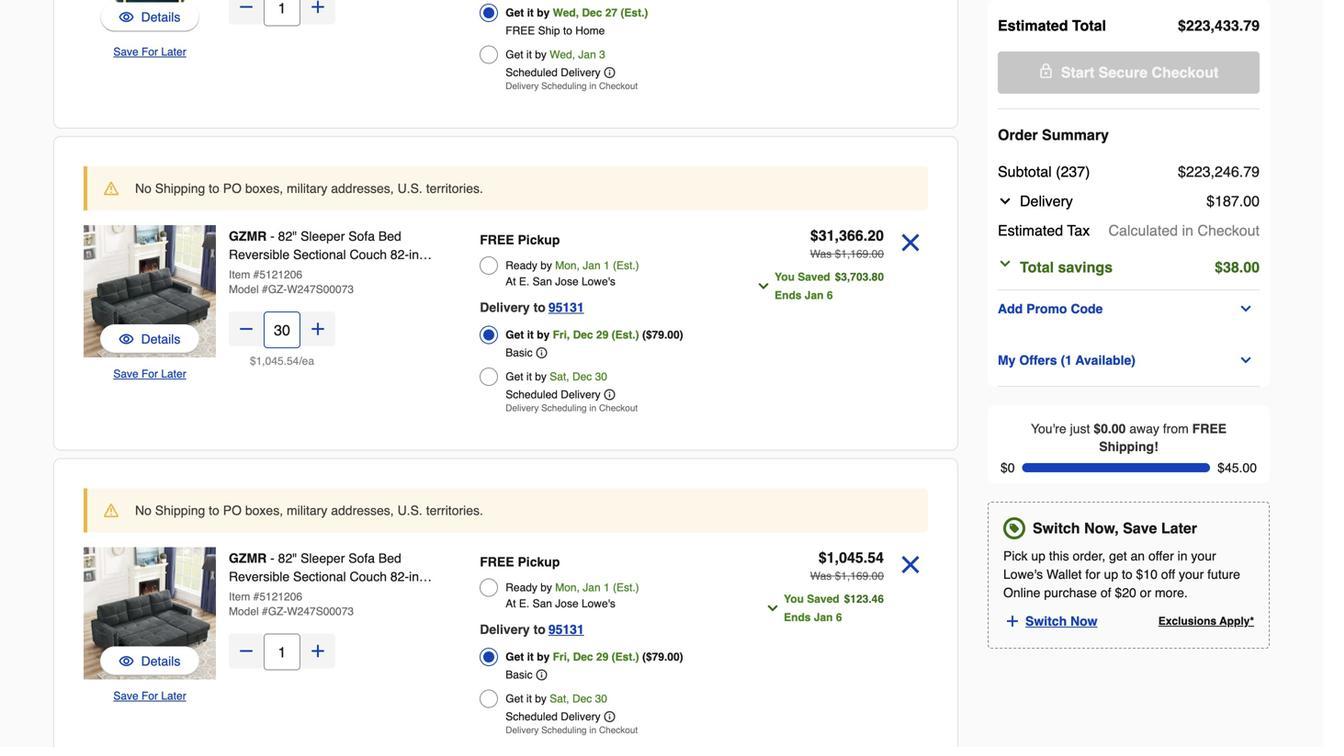 Task type: locate. For each thing, give the bounding box(es) containing it.
0 vertical spatial save for later
[[113, 45, 186, 58]]

1 vertical spatial 82"
[[278, 551, 297, 566]]

checkout
[[1152, 64, 1219, 81], [599, 81, 638, 91], [1198, 222, 1260, 239], [599, 403, 638, 414], [599, 725, 638, 736]]

0 vertical spatial details
[[141, 10, 181, 24]]

82"
[[278, 229, 297, 244], [278, 551, 297, 566]]

shipping!
[[1100, 439, 1159, 454]]

free pickup
[[480, 233, 560, 247], [480, 555, 560, 569]]

no right warning icon
[[135, 181, 152, 196]]

187
[[1215, 193, 1240, 210]]

82" sleeper sofa bed reversible sectional couch 82-in modern black polyester/blend reclining sofa image
[[84, 225, 216, 358], [84, 547, 216, 680]]

. for $ 223,246 . 79
[[1240, 163, 1244, 180]]

saved inside 'you saved $ 123 . 46 ends jan 6'
[[807, 593, 840, 606]]

2 e. from the top
[[519, 597, 530, 610]]

add promo code link
[[998, 298, 1260, 320]]

get it by fri, dec 29 (est.) ($79.00)
[[506, 329, 684, 341], [506, 651, 684, 664]]

0 vertical spatial no shipping to po boxes, military addresses, u.s. territories.
[[135, 181, 483, 196]]

switch up this
[[1033, 520, 1081, 537]]

free shipping!
[[1100, 421, 1227, 454]]

0 vertical spatial sectional
[[293, 247, 346, 262]]

you inside you saved $ 3,703 . 80 ends jan 6
[[775, 271, 795, 284]]

2 minus image from the top
[[237, 642, 256, 660]]

1,169
[[841, 248, 869, 261], [841, 570, 869, 583]]

2 horizontal spatial chevron down image
[[1239, 301, 1254, 316]]

0 vertical spatial 29
[[596, 329, 609, 341]]

1
[[604, 259, 610, 272], [604, 581, 610, 594]]

1 horizontal spatial total
[[1073, 17, 1107, 34]]

modern for 31,366
[[229, 266, 273, 280]]

1 vertical spatial save for later button
[[113, 365, 186, 383]]

ship
[[538, 24, 560, 37]]

2 boxes, from the top
[[245, 503, 283, 518]]

for
[[1086, 567, 1101, 582]]

your right off
[[1179, 567, 1204, 582]]

1,169 up 123
[[841, 570, 869, 583]]

1 82" sleeper sofa bed reversible sectional couch 82-in modern black polyester/blend reclining sofa image from the top
[[84, 225, 216, 358]]

1 get from the top
[[506, 6, 524, 19]]

0 vertical spatial basic
[[506, 347, 533, 359]]

in inside pick up this order, get an offer in your lowe's wallet for up to $10 off your future online purchase of $20 or more.
[[1178, 549, 1188, 564]]

later
[[161, 45, 186, 58], [161, 368, 186, 381], [1162, 520, 1198, 537], [161, 690, 186, 703]]

jan
[[579, 48, 596, 61], [583, 259, 601, 272], [805, 289, 824, 302], [583, 581, 601, 594], [814, 611, 833, 624]]

1 vertical spatial bed
[[379, 551, 402, 566]]

sat,
[[550, 370, 570, 383], [550, 693, 570, 705]]

0 vertical spatial -
[[270, 229, 275, 244]]

3 save for later button from the top
[[113, 687, 186, 705]]

1 gzmr from the top
[[229, 229, 267, 244]]

1 vertical spatial chevron down image
[[1239, 353, 1254, 368]]

0 horizontal spatial 54
[[287, 355, 299, 368]]

2 ready from the top
[[506, 581, 538, 594]]

reversible for 1,045
[[229, 569, 290, 584]]

1 option group from the top
[[480, 227, 735, 419]]

.
[[1240, 17, 1244, 34], [1240, 163, 1244, 180], [864, 227, 868, 244], [869, 271, 872, 284], [284, 355, 287, 368], [864, 549, 868, 566], [869, 593, 872, 606]]

2 82" sleeper sofa bed reversible sectional couch 82-in modern black polyester/blend reclining sofa from the top
[[229, 551, 419, 621]]

for for 31,366
[[142, 368, 158, 381]]

5 get from the top
[[506, 651, 524, 664]]

1 vertical spatial basic
[[506, 669, 533, 682]]

0 vertical spatial at e. san jose lowe's
[[506, 275, 616, 288]]

2 sectional from the top
[[293, 569, 346, 584]]

estimated for estimated tax
[[998, 222, 1064, 239]]

2 sleeper from the top
[[301, 551, 345, 566]]

1 vertical spatial stepper number input field with increment and decrement buttons number field
[[264, 312, 301, 348]]

1 vertical spatial you
[[784, 593, 804, 606]]

1 vertical spatial gzmr
[[229, 551, 267, 566]]

saved for 31,366
[[798, 271, 831, 284]]

reversible for 31,366
[[229, 247, 290, 262]]

free pickup for 31,366
[[480, 233, 560, 247]]

0 vertical spatial switch
[[1033, 520, 1081, 537]]

1 vertical spatial minus image
[[237, 642, 256, 660]]

ends for 31,366
[[775, 289, 802, 302]]

1 95131 button from the top
[[549, 296, 584, 318]]

54 for $ 1,045 . 54 was $ 1,169 .00
[[868, 549, 884, 566]]

minus image
[[237, 0, 256, 16], [237, 642, 256, 660]]

plus image inside switch now button
[[1005, 613, 1021, 630]]

2 no from the top
[[135, 503, 152, 518]]

2 vertical spatial scheduling
[[542, 725, 587, 736]]

free pickup for 1,045
[[480, 555, 560, 569]]

2 vertical spatial chevron down image
[[766, 601, 780, 616]]

reversible
[[229, 247, 290, 262], [229, 569, 290, 584]]

option group
[[480, 227, 735, 419], [480, 549, 735, 741]]

1,169 inside $ 31,366 . 20 was $ 1,169 .00
[[841, 248, 869, 261]]

2 vertical spatial for
[[142, 690, 158, 703]]

1 vertical spatial scheduled
[[506, 388, 558, 401]]

1 vertical spatial ends
[[784, 611, 811, 624]]

in
[[590, 81, 597, 91], [1183, 222, 1194, 239], [409, 247, 419, 262], [590, 403, 597, 414], [1178, 549, 1188, 564], [409, 569, 419, 584], [590, 725, 597, 736]]

info image for scheduled delivery
[[604, 389, 615, 400]]

1 free pickup from the top
[[480, 233, 560, 247]]

0 vertical spatial mon,
[[555, 259, 580, 272]]

1 model from the top
[[229, 283, 259, 296]]

2 1,169 from the top
[[841, 570, 869, 583]]

.00 inside the $ 1,045 . 54 was $ 1,169 .00
[[869, 570, 884, 583]]

calculated
[[1109, 222, 1178, 239]]

was for 1,045
[[810, 570, 832, 583]]

basic for 1,045
[[506, 669, 533, 682]]

1 #5121206 from the top
[[253, 268, 302, 281]]

2 jose from the top
[[555, 597, 579, 610]]

($79.00) for 31,366
[[642, 329, 684, 341]]

2 reclining from the top
[[229, 606, 282, 621]]

. inside $ 31,366 . 20 was $ 1,169 .00
[[864, 227, 868, 244]]

2 basic from the top
[[506, 669, 533, 682]]

chevron down image down $ 38 .00
[[1239, 301, 1254, 316]]

checkout inside button
[[1152, 64, 1219, 81]]

1 quickview image from the top
[[119, 8, 134, 26]]

1 addresses, from the top
[[331, 181, 394, 196]]

scheduled for 1,045
[[506, 711, 558, 723]]

save for later for 31,366
[[113, 368, 186, 381]]

2 fri, from the top
[[553, 651, 570, 664]]

1,045 inside the $ 1,045 . 54 was $ 1,169 .00
[[827, 549, 864, 566]]

0 vertical spatial at
[[506, 275, 516, 288]]

1 bed from the top
[[379, 229, 402, 244]]

1 vertical spatial ($79.00)
[[642, 651, 684, 664]]

1 no from the top
[[135, 181, 152, 196]]

1,169 inside the $ 1,045 . 54 was $ 1,169 .00
[[841, 570, 869, 583]]

sleeper for 31,366
[[301, 229, 345, 244]]

1 vertical spatial reclining
[[229, 606, 282, 621]]

1 san from the top
[[533, 275, 552, 288]]

you're just $ 0.00
[[1031, 421, 1126, 436]]

1 vertical spatial #gz-
[[262, 605, 287, 618]]

scheduling
[[542, 81, 587, 91], [542, 403, 587, 414], [542, 725, 587, 736]]

minus image for 1,045's stepper number input field with increment and decrement buttons number field
[[237, 642, 256, 660]]

to inside pick up this order, get an offer in your lowe's wallet for up to $10 off your future online purchase of $20 or more.
[[1122, 567, 1133, 582]]

model
[[229, 283, 259, 296], [229, 605, 259, 618]]

for for 1,045
[[142, 690, 158, 703]]

you left 3,703 at the right top of page
[[775, 271, 795, 284]]

1,045 left /ea in the left top of the page
[[256, 355, 284, 368]]

was for 31,366
[[810, 248, 832, 261]]

82- for 1,045
[[391, 569, 409, 584]]

get it by sat, dec 30 for 31,366
[[506, 370, 608, 383]]

2 scheduled delivery from the top
[[506, 388, 601, 401]]

ends for 1,045
[[784, 611, 811, 624]]

save
[[113, 45, 138, 58], [113, 368, 138, 381], [1123, 520, 1158, 537], [113, 690, 138, 703]]

1 vertical spatial lowe's
[[1004, 567, 1043, 582]]

black
[[276, 266, 308, 280], [276, 588, 308, 603]]

away from
[[1130, 421, 1189, 436]]

0 vertical spatial 6
[[827, 289, 833, 302]]

was inside the $ 1,045 . 54 was $ 1,169 .00
[[810, 570, 832, 583]]

black for 31,366
[[276, 266, 308, 280]]

quickview image
[[119, 330, 134, 348]]

1 vertical spatial w247s00073
[[287, 605, 354, 618]]

1 vertical spatial 95131
[[549, 622, 584, 637]]

.00 down $ 223,246 . 79
[[1240, 193, 1260, 210]]

#5121206
[[253, 268, 302, 281], [253, 591, 302, 603]]

$0
[[1001, 461, 1015, 475]]

wed, up the free ship to home
[[553, 6, 579, 19]]

6 get from the top
[[506, 693, 524, 705]]

1 mon, from the top
[[555, 259, 580, 272]]

more.
[[1155, 586, 1188, 600]]

-
[[270, 229, 275, 244], [270, 551, 275, 566]]

sleeper
[[301, 229, 345, 244], [301, 551, 345, 566]]

1 vertical spatial up
[[1104, 567, 1119, 582]]

stepper number input field with increment and decrement buttons number field for 1,045
[[264, 634, 301, 671]]

0 vertical spatial addresses,
[[331, 181, 394, 196]]

military
[[287, 181, 328, 196], [287, 503, 328, 518]]

1 - from the top
[[270, 229, 275, 244]]

(237)
[[1056, 163, 1091, 180]]

ready for 31,366
[[506, 259, 538, 272]]

1 vertical spatial boxes,
[[245, 503, 283, 518]]

was inside $ 31,366 . 20 was $ 1,169 .00
[[810, 248, 832, 261]]

bed
[[379, 229, 402, 244], [379, 551, 402, 566]]

offer
[[1149, 549, 1174, 564]]

0 vertical spatial 82"
[[278, 229, 297, 244]]

reclining
[[229, 284, 282, 299], [229, 606, 282, 621]]

couch
[[350, 247, 387, 262], [350, 569, 387, 584]]

saved left 123
[[807, 593, 840, 606]]

2 #gz- from the top
[[262, 605, 287, 618]]

2 - from the top
[[270, 551, 275, 566]]

. inside the $ 1,045 . 54 was $ 1,169 .00
[[864, 549, 868, 566]]

79 up $ 187 .00
[[1244, 163, 1260, 180]]

0 vertical spatial territories.
[[426, 181, 483, 196]]

1 boxes, from the top
[[245, 181, 283, 196]]

2 reversible from the top
[[229, 569, 290, 584]]

1 jose from the top
[[555, 275, 579, 288]]

1 vertical spatial get it by fri, dec 29 (est.) ($79.00)
[[506, 651, 684, 664]]

2 sat, from the top
[[550, 693, 570, 705]]

82" sleeper sofa bed reversible sectional couch 82-in modern black polyester/blend reclining sofa for 1,045
[[229, 551, 419, 621]]

0 vertical spatial sat,
[[550, 370, 570, 383]]

2 1 from the top
[[604, 581, 610, 594]]

sofa
[[349, 229, 375, 244], [285, 284, 312, 299], [349, 551, 375, 566], [285, 606, 312, 621]]

$ 31,366 . 20 was $ 1,169 .00
[[810, 227, 884, 261]]

1,045 up 123
[[827, 549, 864, 566]]

estimated total
[[998, 17, 1107, 34]]

2 #5121206 from the top
[[253, 591, 302, 603]]

estimated for estimated total
[[998, 17, 1068, 34]]

1 no shipping to po boxes, military addresses, u.s. territories. from the top
[[135, 181, 483, 196]]

total down estimated tax
[[1020, 259, 1054, 276]]

it
[[527, 6, 534, 19], [527, 48, 532, 61], [527, 329, 534, 341], [527, 370, 532, 383], [527, 651, 534, 664], [527, 693, 532, 705]]

chevron down image
[[998, 194, 1013, 209], [757, 279, 771, 294], [1239, 301, 1254, 316]]

1 ($79.00) from the top
[[642, 329, 684, 341]]

. for $ 223,433 . 79
[[1240, 17, 1244, 34]]

1 vertical spatial free pickup
[[480, 555, 560, 569]]

1 delivery scheduling in checkout from the top
[[506, 81, 638, 91]]

3 delivery scheduling in checkout from the top
[[506, 725, 638, 736]]

1 reversible from the top
[[229, 247, 290, 262]]

lowe's inside pick up this order, get an offer in your lowe's wallet for up to $10 off your future online purchase of $20 or more.
[[1004, 567, 1043, 582]]

basic for 31,366
[[506, 347, 533, 359]]

pickup for 1,045
[[518, 555, 560, 569]]

fri,
[[553, 329, 570, 341], [553, 651, 570, 664]]

switch for switch now
[[1026, 614, 1067, 629]]

1 get it by fri, dec 29 (est.) ($79.00) from the top
[[506, 329, 684, 341]]

2 u.s. from the top
[[398, 503, 423, 518]]

2 estimated from the top
[[998, 222, 1064, 239]]

1 vertical spatial reversible
[[229, 569, 290, 584]]

$ 1,045 . 54 /ea
[[250, 355, 314, 368]]

2 scheduled from the top
[[506, 388, 558, 401]]

Stepper number input field with increment and decrement buttons number field
[[264, 0, 301, 26], [264, 312, 301, 348], [264, 634, 301, 671]]

0 vertical spatial your
[[1192, 549, 1217, 564]]

was up 'you saved $ 123 . 46 ends jan 6'
[[810, 570, 832, 583]]

addresses, for 1,045
[[331, 503, 394, 518]]

82" for 1,045
[[278, 551, 297, 566]]

info image
[[604, 67, 615, 78], [536, 347, 547, 358], [604, 711, 615, 722]]

estimated
[[998, 17, 1068, 34], [998, 222, 1064, 239]]

0 vertical spatial u.s.
[[398, 181, 423, 196]]

0 vertical spatial modern
[[229, 266, 273, 280]]

1 82" from the top
[[278, 229, 297, 244]]

0 vertical spatial fri,
[[553, 329, 570, 341]]

0 vertical spatial #5121206
[[253, 268, 302, 281]]

bed for 1,045
[[379, 551, 402, 566]]

wed, down the free ship to home
[[550, 48, 575, 61]]

start secure checkout
[[1061, 64, 1219, 81]]

0 vertical spatial black
[[276, 266, 308, 280]]

details for 1,045
[[141, 654, 181, 669]]

switch now, save later
[[1033, 520, 1198, 537]]

1 at from the top
[[506, 275, 516, 288]]

addresses,
[[331, 181, 394, 196], [331, 503, 394, 518]]

at
[[506, 275, 516, 288], [506, 597, 516, 610]]

1 1 from the top
[[604, 259, 610, 272]]

95131 for 31,366
[[549, 300, 584, 315]]

delivery to 95131 for 31,366
[[480, 300, 584, 315]]

1 vertical spatial 30
[[595, 693, 608, 705]]

1 ready by mon, jan 1 (est.) from the top
[[506, 259, 639, 272]]

6 inside 'you saved $ 123 . 46 ends jan 6'
[[836, 611, 842, 624]]

1 vertical spatial switch
[[1026, 614, 1067, 629]]

shipping right warning image
[[155, 503, 205, 518]]

secure image
[[1039, 63, 1054, 78]]

82" sleeper sofa bed reversible sectional couch 82-in modern black polyester/blend reclining sofa
[[229, 229, 419, 299], [229, 551, 419, 621]]

1 stepper number input field with increment and decrement buttons number field from the top
[[264, 0, 301, 26]]

switch for switch now, save later
[[1033, 520, 1081, 537]]

2 black from the top
[[276, 588, 308, 603]]

no right warning image
[[135, 503, 152, 518]]

1 82" sleeper sofa bed reversible sectional couch 82-in modern black polyester/blend reclining sofa from the top
[[229, 229, 419, 299]]

1 vertical spatial info image
[[536, 347, 547, 358]]

wed, for wed, dec 27
[[553, 6, 579, 19]]

item for 1,045
[[229, 591, 250, 603]]

switch down online
[[1026, 614, 1067, 629]]

1 couch from the top
[[350, 247, 387, 262]]

2 territories. from the top
[[426, 503, 483, 518]]

quickview image
[[119, 8, 134, 26], [119, 652, 134, 671]]

up left this
[[1032, 549, 1046, 564]]

2 item from the top
[[229, 591, 250, 603]]

0 vertical spatial san
[[533, 275, 552, 288]]

no shipping to po boxes, military addresses, u.s. territories. for 31,366
[[135, 181, 483, 196]]

2 model from the top
[[229, 605, 259, 618]]

saved left 3,703 at the right top of page
[[798, 271, 831, 284]]

sat, for 31,366
[[550, 370, 570, 383]]

0 horizontal spatial chevron down image
[[757, 279, 771, 294]]

1 vertical spatial 29
[[596, 651, 609, 664]]

1 vertical spatial modern
[[229, 588, 273, 603]]

1 vertical spatial was
[[810, 570, 832, 583]]

chevron down image down subtotal
[[998, 194, 1013, 209]]

0 vertical spatial 95131 button
[[549, 296, 584, 318]]

1 horizontal spatial 54
[[868, 549, 884, 566]]

0 vertical spatial e.
[[519, 275, 530, 288]]

your up the 'future' at the bottom of the page
[[1192, 549, 1217, 564]]

save for later
[[113, 45, 186, 58], [113, 368, 186, 381], [113, 690, 186, 703]]

$ inside you saved $ 3,703 . 80 ends jan 6
[[835, 271, 841, 284]]

you inside 'you saved $ 123 . 46 ends jan 6'
[[784, 593, 804, 606]]

1 vertical spatial ready
[[506, 581, 538, 594]]

1 territories. from the top
[[426, 181, 483, 196]]

1 vertical spatial saved
[[807, 593, 840, 606]]

no
[[135, 181, 152, 196], [135, 503, 152, 518]]

2 delivery to 95131 from the top
[[480, 622, 584, 637]]

2 vertical spatial scheduled
[[506, 711, 558, 723]]

1 horizontal spatial 6
[[836, 611, 842, 624]]

mon, for 1,045
[[555, 581, 580, 594]]

. for $ 1,045 . 54 was $ 1,169 .00
[[864, 549, 868, 566]]

plus image
[[309, 0, 327, 16], [309, 320, 327, 338], [1005, 613, 1021, 630], [309, 642, 327, 660]]

2 mon, from the top
[[555, 581, 580, 594]]

0 vertical spatial sleeper
[[301, 229, 345, 244]]

1 vertical spatial 54
[[868, 549, 884, 566]]

2 option group from the top
[[480, 549, 735, 741]]

1 vertical spatial details
[[141, 332, 181, 347]]

secure
[[1099, 64, 1148, 81]]

0 vertical spatial reversible
[[229, 247, 290, 262]]

1 item #5121206 model #gz-w247s00073 from the top
[[229, 268, 354, 296]]

.00 down $ 187 .00
[[1240, 259, 1260, 276]]

0 vertical spatial stepper number input field with increment and decrement buttons number field
[[264, 0, 301, 26]]

modern
[[229, 266, 273, 280], [229, 588, 273, 603]]

saved
[[798, 271, 831, 284], [807, 593, 840, 606]]

mon,
[[555, 259, 580, 272], [555, 581, 580, 594]]

lowe's
[[582, 275, 616, 288], [1004, 567, 1043, 582], [582, 597, 616, 610]]

82" sleeper sofa bed reversible sectional couch 82-in modern black polyester/blend reclining sofa image for 31,366
[[84, 225, 216, 358]]

2 pickup from the top
[[518, 555, 560, 569]]

scheduled delivery
[[506, 66, 601, 79], [506, 388, 601, 401], [506, 711, 601, 723]]

.00 inside $ 31,366 . 20 was $ 1,169 .00
[[869, 248, 884, 261]]

1 vertical spatial your
[[1179, 567, 1204, 582]]

2 save for later button from the top
[[113, 365, 186, 383]]

wed,
[[553, 6, 579, 19], [550, 48, 575, 61]]

2 82" from the top
[[278, 551, 297, 566]]

chevron down image
[[998, 256, 1013, 271], [1239, 353, 1254, 368], [766, 601, 780, 616]]

1,045 for $ 1,045 . 54 /ea
[[256, 355, 284, 368]]

estimated up secure image
[[998, 17, 1068, 34]]

2 29 from the top
[[596, 651, 609, 664]]

ends inside you saved $ 3,703 . 80 ends jan 6
[[775, 289, 802, 302]]

$20
[[1115, 586, 1137, 600]]

3 for from the top
[[142, 690, 158, 703]]

1 save for later button from the top
[[113, 43, 186, 61]]

0 vertical spatial 30
[[595, 370, 608, 383]]

item for 31,366
[[229, 268, 250, 281]]

1 #gz- from the top
[[262, 283, 287, 296]]

1 horizontal spatial up
[[1104, 567, 1119, 582]]

delivery scheduling in checkout for 31,366
[[506, 403, 638, 414]]

was down 31,366
[[810, 248, 832, 261]]

po for 31,366
[[223, 181, 242, 196]]

2 82- from the top
[[391, 569, 409, 584]]

1 vertical spatial sat,
[[550, 693, 570, 705]]

1 vertical spatial sectional
[[293, 569, 346, 584]]

quickview image for alejandro tufted storage ottoman teal image
[[119, 8, 134, 26]]

1 vertical spatial 1
[[604, 581, 610, 594]]

1 79 from the top
[[1244, 17, 1260, 34]]

2 polyester/blend from the top
[[311, 588, 401, 603]]

details button
[[100, 2, 199, 32], [119, 8, 181, 26], [100, 324, 199, 354], [119, 330, 181, 348], [100, 647, 199, 676], [119, 652, 181, 671]]

ready by mon, jan 1 (est.) for 1,045
[[506, 581, 639, 594]]

territories. for 1,045
[[426, 503, 483, 518]]

1,169 up 3,703 at the right top of page
[[841, 248, 869, 261]]

u.s.
[[398, 181, 423, 196], [398, 503, 423, 518]]

estimated left tax
[[998, 222, 1064, 239]]

1 vertical spatial -
[[270, 551, 275, 566]]

1 vertical spatial gzmr -
[[229, 551, 278, 566]]

3 scheduling from the top
[[542, 725, 587, 736]]

info image
[[604, 389, 615, 400], [536, 670, 547, 681]]

jose for 1,045
[[555, 597, 579, 610]]

details
[[141, 10, 181, 24], [141, 332, 181, 347], [141, 654, 181, 669]]

1 delivery to 95131 from the top
[[480, 300, 584, 315]]

you're
[[1031, 421, 1067, 436]]

saved inside you saved $ 3,703 . 80 ends jan 6
[[798, 271, 831, 284]]

no shipping to po boxes, military addresses, u.s. territories.
[[135, 181, 483, 196], [135, 503, 483, 518]]

1 sat, from the top
[[550, 370, 570, 383]]

1 u.s. from the top
[[398, 181, 423, 196]]

0 vertical spatial jose
[[555, 275, 579, 288]]

6 inside you saved $ 3,703 . 80 ends jan 6
[[827, 289, 833, 302]]

2 gzmr from the top
[[229, 551, 267, 566]]

.00 up 46
[[869, 570, 884, 583]]

2 details from the top
[[141, 332, 181, 347]]

w247s00073 for 1,045
[[287, 605, 354, 618]]

switch now
[[1026, 614, 1098, 629]]

info image for wed, jan 3
[[604, 67, 615, 78]]

2 ready by mon, jan 1 (est.) from the top
[[506, 581, 639, 594]]

later for alejandro tufted storage ottoman teal image
[[161, 45, 186, 58]]

1 vertical spatial shipping
[[155, 503, 205, 518]]

now,
[[1085, 520, 1119, 537]]

1,045 for $ 1,045 . 54 was $ 1,169 .00
[[827, 549, 864, 566]]

save for later button for 31,366
[[113, 365, 186, 383]]

bed for 31,366
[[379, 229, 402, 244]]

no shipping to po boxes, military addresses, u.s. territories. for 1,045
[[135, 503, 483, 518]]

1 ready from the top
[[506, 259, 538, 272]]

order
[[998, 126, 1038, 143]]

1 95131 from the top
[[549, 300, 584, 315]]

0 vertical spatial info image
[[604, 389, 615, 400]]

get
[[506, 6, 524, 19], [506, 48, 524, 61], [506, 329, 524, 341], [506, 370, 524, 383], [506, 651, 524, 664], [506, 693, 524, 705]]

2 po from the top
[[223, 503, 242, 518]]

80
[[872, 271, 884, 284]]

#gz- for 31,366
[[262, 283, 287, 296]]

79 right the 223,433
[[1244, 17, 1260, 34]]

6 down $ 31,366 . 20 was $ 1,169 .00
[[827, 289, 833, 302]]

jose
[[555, 275, 579, 288], [555, 597, 579, 610]]

scheduled delivery for 31,366
[[506, 388, 601, 401]]

2 vertical spatial save for later
[[113, 690, 186, 703]]

54 inside the $ 1,045 . 54 was $ 1,169 .00
[[868, 549, 884, 566]]

20
[[868, 227, 884, 244]]

up
[[1032, 549, 1046, 564], [1104, 567, 1119, 582]]

2 vertical spatial delivery scheduling in checkout
[[506, 725, 638, 736]]

1 gzmr - from the top
[[229, 229, 278, 244]]

$45.00
[[1218, 461, 1257, 475]]

2 stepper number input field with increment and decrement buttons number field from the top
[[264, 312, 301, 348]]

0 vertical spatial 1,045
[[256, 355, 284, 368]]

1 vertical spatial for
[[142, 368, 158, 381]]

2 get it by sat, dec 30 from the top
[[506, 693, 608, 705]]

6 down the $ 1,045 . 54 was $ 1,169 .00
[[836, 611, 842, 624]]

.00 down 20
[[869, 248, 884, 261]]

2 vertical spatial stepper number input field with increment and decrement buttons number field
[[264, 634, 301, 671]]

up right 'for'
[[1104, 567, 1119, 582]]

you
[[775, 271, 795, 284], [784, 593, 804, 606]]

2 vertical spatial info image
[[604, 711, 615, 722]]

82- for 31,366
[[391, 247, 409, 262]]

at e. san jose lowe's for 1,045
[[506, 597, 616, 610]]

1 30 from the top
[[595, 370, 608, 383]]

start
[[1061, 64, 1095, 81]]

from
[[1163, 421, 1189, 436]]

warning image
[[104, 503, 119, 518]]

1,169 for 31,366
[[841, 248, 869, 261]]

shipping right warning icon
[[155, 181, 205, 196]]

get it by fri, dec 29 (est.) ($79.00) for 31,366
[[506, 329, 684, 341]]

total up start
[[1073, 17, 1107, 34]]

1 vertical spatial pickup
[[518, 555, 560, 569]]

2 free pickup from the top
[[480, 555, 560, 569]]

ends inside 'you saved $ 123 . 46 ends jan 6'
[[784, 611, 811, 624]]

shipping for 1,045
[[155, 503, 205, 518]]

0 vertical spatial scheduling
[[542, 81, 587, 91]]

#gz-
[[262, 283, 287, 296], [262, 605, 287, 618]]

1 horizontal spatial info image
[[604, 389, 615, 400]]

switch inside button
[[1026, 614, 1067, 629]]

3 details from the top
[[141, 654, 181, 669]]

1 vertical spatial po
[[223, 503, 242, 518]]

0 vertical spatial ready by mon, jan 1 (est.)
[[506, 259, 639, 272]]

0 horizontal spatial 1,045
[[256, 355, 284, 368]]

0 vertical spatial chevron down image
[[998, 194, 1013, 209]]

3 scheduled from the top
[[506, 711, 558, 723]]

by
[[537, 6, 550, 19], [535, 48, 547, 61], [541, 259, 552, 272], [537, 329, 550, 341], [535, 370, 547, 383], [541, 581, 552, 594], [537, 651, 550, 664], [535, 693, 547, 705]]

1 basic from the top
[[506, 347, 533, 359]]

save for alejandro tufted storage ottoman teal image
[[113, 45, 138, 58]]

0 vertical spatial wed,
[[553, 6, 579, 19]]

2 w247s00073 from the top
[[287, 605, 354, 618]]

1 w247s00073 from the top
[[287, 283, 354, 296]]

chevron down image left you saved $ 3,703 . 80 ends jan 6
[[757, 279, 771, 294]]

this
[[1049, 549, 1070, 564]]

2 at e. san jose lowe's from the top
[[506, 597, 616, 610]]

dec
[[582, 6, 602, 19], [573, 329, 593, 341], [573, 370, 592, 383], [573, 651, 593, 664], [573, 693, 592, 705]]

you left 123
[[784, 593, 804, 606]]

2 no shipping to po boxes, military addresses, u.s. territories. from the top
[[135, 503, 483, 518]]

boxes, for 31,366
[[245, 181, 283, 196]]

shipping
[[155, 181, 205, 196], [155, 503, 205, 518]]

0 vertical spatial military
[[287, 181, 328, 196]]

0 vertical spatial 1,169
[[841, 248, 869, 261]]



Task type: vqa. For each thing, say whether or not it's contained in the screenshot.
the rightmost Kitchen?
no



Task type: describe. For each thing, give the bounding box(es) containing it.
223,433
[[1187, 17, 1240, 34]]

3,703
[[841, 271, 869, 284]]

79 for $ 223,433 . 79
[[1244, 17, 1260, 34]]

gzmr for 31,366
[[229, 229, 267, 244]]

alejandro tufted storage ottoman teal image
[[84, 0, 216, 35]]

info image for basic
[[536, 670, 547, 681]]

1 scheduled from the top
[[506, 66, 558, 79]]

couch for 1,045
[[350, 569, 387, 584]]

you for 31,366
[[775, 271, 795, 284]]

remove item image
[[895, 549, 927, 580]]

away
[[1130, 421, 1160, 436]]

san for 31,366
[[533, 275, 552, 288]]

free inside free shipping!
[[1193, 421, 1227, 436]]

27
[[605, 6, 618, 19]]

30 for 31,366
[[595, 370, 608, 383]]

223,246
[[1187, 163, 1240, 180]]

warning image
[[104, 181, 119, 196]]

gzmr - for 1,045
[[229, 551, 278, 566]]

saved for 1,045
[[807, 593, 840, 606]]

0 vertical spatial total
[[1073, 17, 1107, 34]]

82" sleeper sofa bed reversible sectional couch 82-in modern black polyester/blend reclining sofa image for 1,045
[[84, 547, 216, 680]]

$ 223,433 . 79
[[1178, 17, 1260, 34]]

exclusions
[[1159, 615, 1217, 628]]

territories. for 31,366
[[426, 181, 483, 196]]

get it by wed, jan 3
[[506, 48, 605, 61]]

$ inside 'you saved $ 123 . 46 ends jan 6'
[[844, 593, 850, 606]]

jan inside you saved $ 3,703 . 80 ends jan 6
[[805, 289, 824, 302]]

now
[[1071, 614, 1098, 629]]

save for 82" sleeper sofa bed reversible sectional couch 82-in modern black polyester/blend reclining sofa image associated with 1,045
[[113, 690, 138, 703]]

add promo code
[[998, 301, 1103, 316]]

start secure checkout button
[[998, 51, 1260, 94]]

gzmr - for 31,366
[[229, 229, 278, 244]]

- for 1,045
[[270, 551, 275, 566]]

at e. san jose lowe's for 31,366
[[506, 275, 616, 288]]

chevron down image inside my offers (1 available) link
[[1239, 353, 1254, 368]]

$10
[[1137, 567, 1158, 582]]

- for 31,366
[[270, 229, 275, 244]]

wallet
[[1047, 567, 1082, 582]]

/ea
[[299, 355, 314, 368]]

get
[[1110, 549, 1127, 564]]

estimated tax
[[998, 222, 1090, 239]]

subtotal
[[998, 163, 1052, 180]]

exclusions apply*
[[1159, 615, 1255, 628]]

save for 31,366's 82" sleeper sofa bed reversible sectional couch 82-in modern black polyester/blend reclining sofa image
[[113, 368, 138, 381]]

model for 31,366
[[229, 283, 259, 296]]

$ 38 .00
[[1215, 259, 1260, 276]]

minus image
[[237, 320, 256, 338]]

. inside you saved $ 3,703 . 80 ends jan 6
[[869, 271, 872, 284]]

sectional for 31,366
[[293, 247, 346, 262]]

$ 223,246 . 79
[[1178, 163, 1260, 180]]

1 for 31,366
[[604, 259, 610, 272]]

29 for 1,045
[[596, 651, 609, 664]]

available)
[[1076, 353, 1136, 368]]

$ 1,045 . 54 was $ 1,169 .00
[[810, 549, 884, 583]]

save for later for 1,045
[[113, 690, 186, 703]]

free ship to home
[[506, 24, 605, 37]]

sat, for 1,045
[[550, 693, 570, 705]]

79 for $ 223,246 . 79
[[1244, 163, 1260, 180]]

plus image for 1,045's stepper number input field with increment and decrement buttons number field
[[309, 642, 327, 660]]

military for 31,366
[[287, 181, 328, 196]]

($79.00) for 1,045
[[642, 651, 684, 664]]

ready by mon, jan 1 (est.) for 31,366
[[506, 259, 639, 272]]

1,169 for 1,045
[[841, 570, 869, 583]]

code
[[1071, 301, 1103, 316]]

option group for 31,366
[[480, 227, 735, 419]]

29 for 31,366
[[596, 329, 609, 341]]

home
[[576, 24, 605, 37]]

6 for 31,366
[[827, 289, 833, 302]]

scheduled delivery for 1,045
[[506, 711, 601, 723]]

0 horizontal spatial total
[[1020, 259, 1054, 276]]

tag filled image
[[1006, 520, 1023, 537]]

38
[[1223, 259, 1240, 276]]

po for 1,045
[[223, 503, 242, 518]]

scheduled for 31,366
[[506, 388, 558, 401]]

chevron down image inside the add promo code link
[[1239, 301, 1254, 316]]

order,
[[1073, 549, 1106, 564]]

pick up this order, get an offer in your lowe's wallet for up to $10 off your future online purchase of $20 or more.
[[1004, 549, 1241, 600]]

. inside 'you saved $ 123 . 46 ends jan 6'
[[869, 593, 872, 606]]

0 horizontal spatial up
[[1032, 549, 1046, 564]]

info image for sat, dec 30
[[604, 711, 615, 722]]

you saved $ 123 . 46 ends jan 6
[[784, 593, 884, 624]]

#gz- for 1,045
[[262, 605, 287, 618]]

pick
[[1004, 549, 1028, 564]]

2 get from the top
[[506, 48, 524, 61]]

ready for 1,045
[[506, 581, 538, 594]]

6 for 1,045
[[836, 611, 842, 624]]

wed, for wed, jan 3
[[550, 48, 575, 61]]

123
[[850, 593, 869, 606]]

promo
[[1027, 301, 1068, 316]]

quickview image for 82" sleeper sofa bed reversible sectional couch 82-in modern black polyester/blend reclining sofa image associated with 1,045
[[119, 652, 134, 671]]

1 scheduling from the top
[[542, 81, 587, 91]]

1 scheduled delivery from the top
[[506, 66, 601, 79]]

save for later button for 1,045
[[113, 687, 186, 705]]

at for 31,366
[[506, 275, 516, 288]]

3 get from the top
[[506, 329, 524, 341]]

95131 button for 31,366
[[549, 296, 584, 318]]

just
[[1070, 421, 1090, 436]]

an
[[1131, 549, 1145, 564]]

sectional for 1,045
[[293, 569, 346, 584]]

my offers (1 available)
[[998, 353, 1136, 368]]

option group for 1,045
[[480, 549, 735, 741]]

of
[[1101, 586, 1112, 600]]

delivery to 95131 for 1,045
[[480, 622, 584, 637]]

san for 1,045
[[533, 597, 552, 610]]

95131 for 1,045
[[549, 622, 584, 637]]

(1
[[1061, 353, 1073, 368]]

item #5121206 model #gz-w247s00073 for 1,045
[[229, 591, 354, 618]]

jan inside 'you saved $ 123 . 46 ends jan 6'
[[814, 611, 833, 624]]

polyester/blend for 1,045
[[311, 588, 401, 603]]

online
[[1004, 586, 1041, 600]]

1 for from the top
[[142, 45, 158, 58]]

add
[[998, 301, 1023, 316]]

0.00
[[1101, 421, 1126, 436]]

savings
[[1058, 259, 1113, 276]]

46
[[872, 593, 884, 606]]

minus image for 3rd stepper number input field with increment and decrement buttons number field from the bottom of the page
[[237, 0, 256, 16]]

stepper number input field with increment and decrement buttons number field for 31,366
[[264, 312, 301, 348]]

1 save for later from the top
[[113, 45, 186, 58]]

summary
[[1042, 126, 1109, 143]]

subtotal (237)
[[998, 163, 1091, 180]]

1 horizontal spatial chevron down image
[[998, 194, 1013, 209]]

1 horizontal spatial chevron down image
[[998, 256, 1013, 271]]

you saved $ 3,703 . 80 ends jan 6
[[775, 271, 884, 302]]

plus image for stepper number input field with increment and decrement buttons number field for 31,366
[[309, 320, 327, 338]]

mon, for 31,366
[[555, 259, 580, 272]]

later for 82" sleeper sofa bed reversible sectional couch 82-in modern black polyester/blend reclining sofa image associated with 1,045
[[161, 690, 186, 703]]

at for 1,045
[[506, 597, 516, 610]]

or
[[1140, 586, 1152, 600]]

order summary
[[998, 126, 1109, 143]]

scheduling for 1,045
[[542, 725, 587, 736]]

total savings
[[1020, 259, 1113, 276]]

off
[[1162, 567, 1176, 582]]

scheduling for 31,366
[[542, 403, 587, 414]]

no for 31,366
[[135, 181, 152, 196]]

31,366
[[819, 227, 864, 244]]

remove item image
[[895, 227, 927, 258]]

1 details from the top
[[141, 10, 181, 24]]

get it by wed, dec 27 (est.)
[[506, 6, 648, 19]]

future
[[1208, 567, 1241, 582]]

4 get from the top
[[506, 370, 524, 383]]

delivery scheduling in checkout for 1,045
[[506, 725, 638, 736]]

pickup for 31,366
[[518, 233, 560, 247]]

e. for 31,366
[[519, 275, 530, 288]]

you for 1,045
[[784, 593, 804, 606]]

couch for 31,366
[[350, 247, 387, 262]]

my
[[998, 353, 1016, 368]]

switch now button
[[1004, 610, 1114, 633]]

calculated in checkout
[[1109, 222, 1260, 239]]

offers
[[1020, 353, 1058, 368]]

$ 187 .00
[[1207, 193, 1260, 210]]

tax
[[1068, 222, 1090, 239]]

82" sleeper sofa bed reversible sectional couch 82-in modern black polyester/blend reclining sofa for 31,366
[[229, 229, 419, 299]]

1 for 1,045
[[604, 581, 610, 594]]

apply*
[[1220, 615, 1255, 628]]

u.s. for 1,045
[[398, 503, 423, 518]]

3
[[599, 48, 605, 61]]

purchase
[[1044, 586, 1097, 600]]

0 horizontal spatial chevron down image
[[766, 601, 780, 616]]

model for 1,045
[[229, 605, 259, 618]]

my offers (1 available) link
[[998, 349, 1260, 371]]

plus image for 3rd stepper number input field with increment and decrement buttons number field from the bottom of the page
[[309, 0, 327, 16]]

fri, for 1,045
[[553, 651, 570, 664]]



